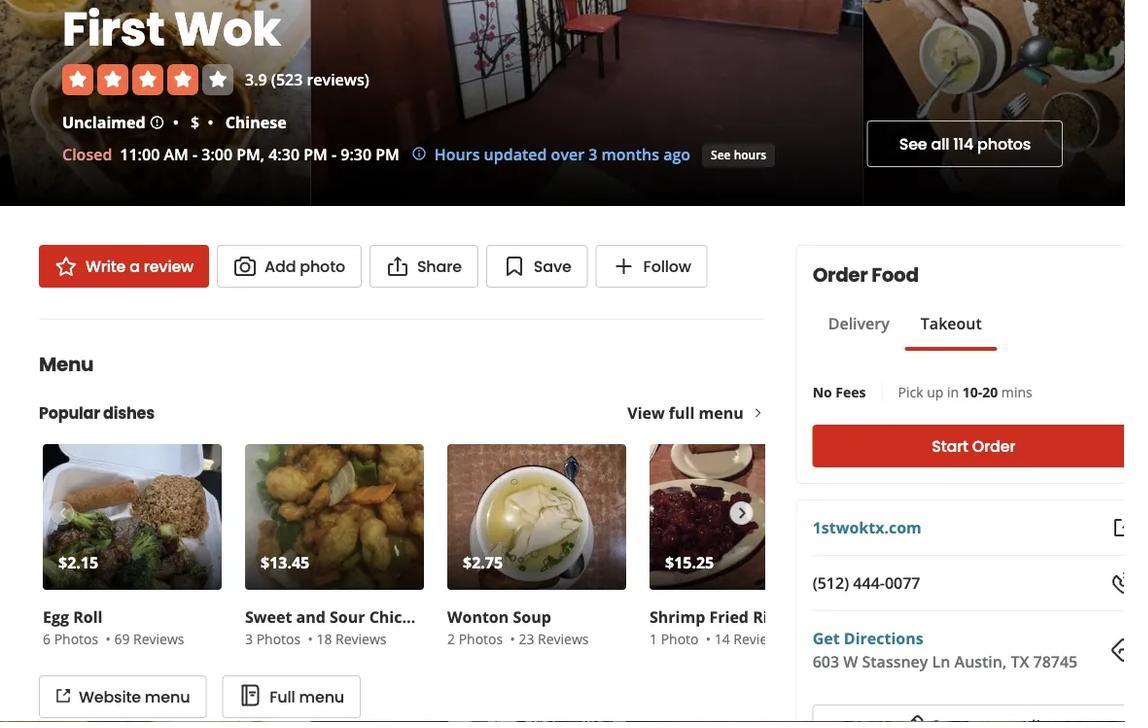 Task type: describe. For each thing, give the bounding box(es) containing it.
share button
[[369, 245, 478, 288]]

reviews for and
[[336, 630, 387, 648]]

1 - from the left
[[193, 144, 198, 165]]

ago
[[663, 144, 691, 165]]

tab list containing delivery
[[813, 312, 998, 351]]

add
[[265, 255, 296, 277]]

wonton soup 2 photos
[[447, 607, 551, 648]]

egg
[[43, 607, 69, 628]]

pm,
[[237, 144, 265, 165]]

next image
[[731, 502, 752, 525]]

previous image
[[51, 502, 72, 525]]

pick up in 10-20 mins
[[898, 383, 1033, 401]]

4:30
[[269, 144, 300, 165]]

popular
[[39, 402, 100, 424]]

photos for egg
[[54, 630, 98, 648]]

(512) 444-0077
[[813, 573, 921, 594]]

full
[[669, 403, 695, 424]]

over
[[551, 144, 585, 165]]

ln
[[932, 652, 951, 673]]

chinese link
[[225, 112, 287, 133]]

24 phone v2 image
[[1112, 572, 1125, 595]]

follow
[[643, 255, 691, 277]]

photo
[[300, 255, 345, 277]]

1
[[650, 630, 657, 648]]

get directions link
[[813, 628, 924, 649]]

view full menu
[[628, 403, 744, 424]]

egg roll 6 photos
[[43, 607, 103, 648]]

24 save outline v2 image
[[503, 255, 526, 278]]

444-
[[853, 573, 885, 594]]

see for see all 114 photos
[[899, 133, 927, 155]]

wonton soup image
[[447, 444, 626, 590]]

save
[[534, 255, 572, 277]]

24 directions v2 image
[[1112, 639, 1125, 662]]

popular dishes
[[39, 402, 155, 424]]

austin,
[[955, 652, 1007, 673]]

order food
[[813, 262, 919, 289]]

w
[[843, 652, 858, 673]]

1stwoktx.com link
[[813, 517, 922, 538]]

food
[[872, 262, 919, 289]]

photos inside the sweet and sour chicken 3 photos
[[256, 630, 301, 648]]

(523
[[271, 69, 303, 90]]

reviews for soup
[[538, 630, 589, 648]]

24 pencil v2 image
[[901, 715, 924, 723]]

order inside button
[[972, 436, 1016, 458]]

updated
[[484, 144, 547, 165]]

sour
[[330, 607, 365, 628]]

3.9 (523 reviews)
[[245, 69, 369, 90]]

3 inside "info" alert
[[589, 144, 598, 165]]

see all 114 photos link
[[867, 121, 1063, 167]]

add photo link
[[217, 245, 362, 288]]

2 pm from the left
[[376, 144, 400, 165]]

sweet and sour chicken image
[[245, 444, 424, 590]]

closed 11:00 am - 3:00 pm, 4:30 pm - 9:30 pm
[[62, 144, 400, 165]]

16 exclamation v2 image
[[150, 115, 165, 130]]

mins
[[1002, 383, 1033, 401]]

dishes
[[103, 402, 155, 424]]

stassney
[[862, 652, 928, 673]]

fried
[[709, 607, 749, 628]]

directions
[[844, 628, 924, 649]]

11:00
[[120, 144, 160, 165]]

in
[[947, 383, 959, 401]]

full
[[270, 686, 295, 708]]

3.9
[[245, 69, 267, 90]]

$
[[191, 112, 200, 133]]

write a review link
[[39, 245, 209, 288]]

see for see hours
[[711, 147, 731, 163]]

see hours link
[[702, 144, 775, 167]]

full menu
[[270, 686, 344, 708]]

78745
[[1033, 652, 1078, 673]]

unclaimed
[[62, 112, 145, 133]]

start order
[[932, 436, 1016, 458]]

start order button
[[813, 425, 1125, 468]]

hours
[[435, 144, 480, 165]]

photos
[[978, 133, 1031, 155]]

reviews)
[[307, 69, 369, 90]]

14 reviews
[[715, 630, 785, 648]]

closed
[[62, 144, 112, 165]]

0077
[[885, 573, 921, 594]]

24 star v2 image
[[54, 255, 78, 278]]

3.9 star rating image
[[62, 64, 233, 95]]

up
[[927, 383, 944, 401]]

roll
[[73, 607, 103, 628]]

24 menu v2 image
[[239, 684, 262, 707]]

get
[[813, 628, 840, 649]]

shrimp fried rice image
[[650, 444, 829, 590]]

sweet and sour chicken 3 photos
[[245, 607, 431, 648]]

14 chevron right outline image
[[752, 407, 765, 420]]

shrimp fried rice 1 photo
[[650, 607, 785, 648]]

14
[[715, 630, 730, 648]]



Task type: locate. For each thing, give the bounding box(es) containing it.
photo
[[661, 630, 699, 648]]

2 horizontal spatial photos
[[459, 630, 503, 648]]

6
[[43, 630, 51, 648]]

(512)
[[813, 573, 849, 594]]

menu left 14 chevron right outline icon
[[699, 403, 744, 424]]

website menu
[[79, 686, 190, 708]]

0 horizontal spatial 3
[[245, 630, 253, 648]]

4 reviews from the left
[[734, 630, 785, 648]]

add photo
[[265, 255, 345, 277]]

no
[[813, 383, 832, 401]]

3 photos from the left
[[459, 630, 503, 648]]

1 horizontal spatial 3
[[589, 144, 598, 165]]

see all 114 photos
[[899, 133, 1031, 155]]

0 vertical spatial order
[[813, 262, 868, 289]]

start
[[932, 436, 969, 458]]

order right the 'start'
[[972, 436, 1016, 458]]

menu
[[39, 351, 93, 378]]

photos inside wonton soup 2 photos
[[459, 630, 503, 648]]

takeout
[[921, 313, 982, 334]]

603
[[813, 652, 839, 673]]

a
[[129, 255, 140, 277]]

menu
[[699, 403, 744, 424], [145, 686, 190, 708], [299, 686, 344, 708]]

1 photos from the left
[[54, 630, 98, 648]]

16 external link v2 image
[[55, 689, 71, 704]]

see
[[899, 133, 927, 155], [711, 147, 731, 163]]

1 reviews from the left
[[133, 630, 184, 648]]

menu for website menu
[[145, 686, 190, 708]]

chinese
[[225, 112, 287, 133]]

18 reviews
[[316, 630, 387, 648]]

1 horizontal spatial see
[[899, 133, 927, 155]]

write
[[86, 255, 126, 277]]

pm right 4:30
[[304, 144, 328, 165]]

hours
[[734, 147, 767, 163]]

tx
[[1011, 652, 1029, 673]]

18
[[316, 630, 332, 648]]

menu inside "link"
[[299, 686, 344, 708]]

save button
[[486, 245, 588, 288]]

3 inside the sweet and sour chicken 3 photos
[[245, 630, 253, 648]]

photo of first wok - austin, tx, us. candy pecan chicken buddha veggies image
[[863, 0, 1125, 206]]

24 external link v2 image
[[1112, 516, 1125, 540]]

info alert
[[411, 143, 691, 166]]

takeout tab panel
[[813, 351, 998, 359]]

$2.15
[[58, 552, 98, 573]]

photos down roll
[[54, 630, 98, 648]]

get directions 603 w stassney ln austin, tx 78745
[[813, 628, 1078, 673]]

menu right full
[[299, 686, 344, 708]]

months
[[602, 144, 659, 165]]

write a review
[[86, 255, 194, 277]]

23
[[519, 630, 534, 648]]

9:30
[[341, 144, 372, 165]]

24 share v2 image
[[386, 255, 409, 278]]

see left all
[[899, 133, 927, 155]]

egg roll image
[[43, 444, 222, 590]]

1 pm from the left
[[304, 144, 328, 165]]

share
[[417, 255, 462, 277]]

0 horizontal spatial photos
[[54, 630, 98, 648]]

shrimp
[[650, 607, 705, 628]]

menu right website
[[145, 686, 190, 708]]

fees
[[836, 383, 866, 401]]

- right am
[[193, 144, 198, 165]]

3 reviews from the left
[[538, 630, 589, 648]]

(523 reviews) link
[[271, 69, 369, 90]]

soup
[[513, 607, 551, 628]]

reviews right 23 on the bottom left
[[538, 630, 589, 648]]

follow button
[[596, 245, 708, 288]]

no fees
[[813, 383, 866, 401]]

unclaimed link
[[62, 112, 145, 133]]

wonton
[[447, 607, 509, 628]]

photos inside egg roll 6 photos
[[54, 630, 98, 648]]

menu for full menu
[[299, 686, 344, 708]]

2 - from the left
[[332, 144, 337, 165]]

$15.25
[[665, 552, 714, 573]]

1 horizontal spatial menu
[[299, 686, 344, 708]]

see left hours
[[711, 147, 731, 163]]

$2.75
[[463, 552, 503, 573]]

1 horizontal spatial photos
[[256, 630, 301, 648]]

1 vertical spatial order
[[972, 436, 1016, 458]]

reviews for fried
[[734, 630, 785, 648]]

reviews down sour
[[336, 630, 387, 648]]

24 add v2 image
[[612, 255, 636, 278]]

2 reviews from the left
[[336, 630, 387, 648]]

photos for wonton
[[459, 630, 503, 648]]

0 horizontal spatial pm
[[304, 144, 328, 165]]

review
[[144, 255, 194, 277]]

hours updated over 3 months ago
[[435, 144, 691, 165]]

1 horizontal spatial pm
[[376, 144, 400, 165]]

24 camera v2 image
[[234, 255, 257, 278]]

2
[[447, 630, 455, 648]]

menu element
[[8, 319, 833, 719]]

rice
[[753, 607, 785, 628]]

reviews for roll
[[133, 630, 184, 648]]

- left 9:30
[[332, 144, 337, 165]]

23 reviews
[[519, 630, 589, 648]]

am
[[164, 144, 188, 165]]

reviews down rice
[[734, 630, 785, 648]]

delivery
[[828, 313, 890, 334]]

69 reviews
[[114, 630, 184, 648]]

0 horizontal spatial order
[[813, 262, 868, 289]]

3 down 'sweet'
[[245, 630, 253, 648]]

reviews
[[133, 630, 184, 648], [336, 630, 387, 648], [538, 630, 589, 648], [734, 630, 785, 648]]

see hours
[[711, 147, 767, 163]]

2 horizontal spatial menu
[[699, 403, 744, 424]]

photos down wonton
[[459, 630, 503, 648]]

1stwoktx.com
[[813, 517, 922, 538]]

pm left 16 info v2 'image'
[[376, 144, 400, 165]]

1 horizontal spatial -
[[332, 144, 337, 165]]

0 vertical spatial 3
[[589, 144, 598, 165]]

0 horizontal spatial menu
[[145, 686, 190, 708]]

photos down 'sweet'
[[256, 630, 301, 648]]

3 right "over"
[[589, 144, 598, 165]]

16 info v2 image
[[411, 146, 427, 162]]

0 horizontal spatial see
[[711, 147, 731, 163]]

2 photos from the left
[[256, 630, 301, 648]]

website
[[79, 686, 141, 708]]

view full menu link
[[628, 403, 765, 424]]

3
[[589, 144, 598, 165], [245, 630, 253, 648]]

and
[[296, 607, 326, 628]]

reviews right 69
[[133, 630, 184, 648]]

1 horizontal spatial order
[[972, 436, 1016, 458]]

tab list
[[813, 312, 998, 351]]

10-
[[963, 383, 983, 401]]

0 horizontal spatial -
[[193, 144, 198, 165]]

pm
[[304, 144, 328, 165], [376, 144, 400, 165]]

1 photo of first wok - austin, tx, us. image from the left
[[0, 0, 311, 206]]

pick
[[898, 383, 924, 401]]

website menu link
[[39, 676, 207, 719]]

2 photo of first wok - austin, tx, us. image from the left
[[311, 0, 863, 206]]

1 vertical spatial 3
[[245, 630, 253, 648]]

photo of first wok - austin, tx, us. image
[[0, 0, 311, 206], [311, 0, 863, 206]]

order up delivery
[[813, 262, 868, 289]]

full menu link
[[222, 676, 361, 719]]

view
[[628, 403, 665, 424]]

3:00
[[202, 144, 232, 165]]



Task type: vqa. For each thing, say whether or not it's contained in the screenshot.


